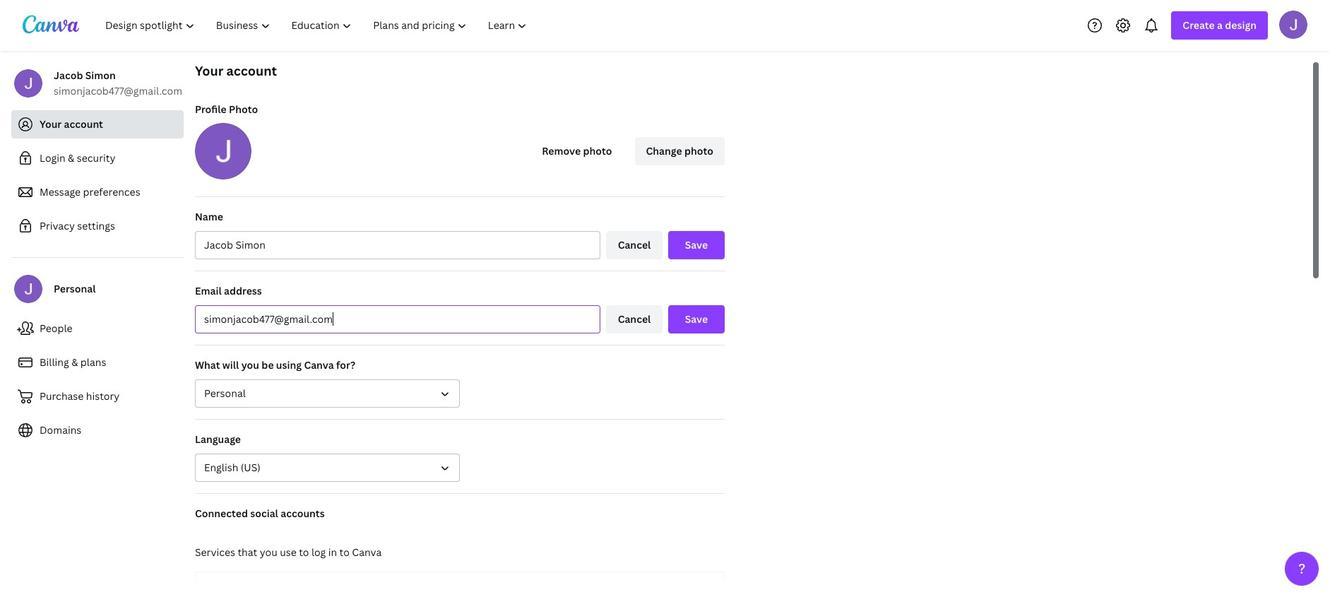 Task type: vqa. For each thing, say whether or not it's contained in the screenshot.
Play
no



Task type: describe. For each thing, give the bounding box(es) containing it.
photo
[[229, 102, 258, 116]]

& for login
[[68, 151, 74, 165]]

using
[[276, 358, 302, 372]]

cancel button for email address
[[606, 305, 663, 333]]

cancel for email address
[[618, 312, 651, 326]]

login & security link
[[11, 144, 184, 172]]

english
[[204, 461, 238, 474]]

address
[[224, 284, 262, 297]]

top level navigation element
[[96, 11, 539, 40]]

change photo
[[646, 144, 714, 158]]

login & security
[[40, 151, 115, 165]]

profile
[[195, 102, 227, 116]]

account inside your account link
[[64, 117, 103, 131]]

save for name
[[685, 238, 708, 252]]

Language: English (US) button
[[195, 454, 460, 482]]

billing & plans link
[[11, 348, 184, 377]]

remove photo
[[542, 144, 612, 158]]

remove
[[542, 144, 581, 158]]

language
[[195, 432, 241, 446]]

that
[[238, 545, 257, 559]]

jacob
[[54, 69, 83, 82]]

settings
[[77, 219, 115, 232]]

you for will
[[241, 358, 259, 372]]

photo for remove photo
[[583, 144, 612, 158]]

email
[[195, 284, 222, 297]]

0 vertical spatial account
[[227, 62, 277, 79]]

1 vertical spatial your account
[[40, 117, 103, 131]]

create a design button
[[1172, 11, 1268, 40]]

cancel for name
[[618, 238, 651, 252]]

privacy settings link
[[11, 212, 184, 240]]

save button for name
[[668, 231, 725, 259]]

purchase history link
[[11, 382, 184, 410]]

a
[[1217, 18, 1223, 32]]

what
[[195, 358, 220, 372]]

connected social accounts
[[195, 507, 325, 520]]

your account link
[[11, 110, 184, 138]]

domains
[[40, 423, 81, 437]]

what will you be using canva for?
[[195, 358, 355, 372]]

privacy
[[40, 219, 75, 232]]

you for that
[[260, 545, 277, 559]]

change photo button
[[635, 137, 725, 165]]

people link
[[11, 314, 184, 343]]

accounts
[[281, 507, 325, 520]]

purchase
[[40, 389, 84, 403]]

cancel button for name
[[606, 231, 663, 259]]

photo for change photo
[[685, 144, 714, 158]]

history
[[86, 389, 120, 403]]

message
[[40, 185, 81, 199]]

name
[[195, 210, 223, 223]]

message preferences link
[[11, 178, 184, 206]]



Task type: locate. For each thing, give the bounding box(es) containing it.
0 vertical spatial save button
[[668, 231, 725, 259]]

people
[[40, 321, 72, 335]]

0 vertical spatial your account
[[195, 62, 277, 79]]

change
[[646, 144, 682, 158]]

preferences
[[83, 185, 140, 199]]

1 vertical spatial account
[[64, 117, 103, 131]]

save button for email address
[[668, 305, 725, 333]]

1 vertical spatial your
[[40, 117, 62, 131]]

0 vertical spatial canva
[[304, 358, 334, 372]]

english (us)
[[204, 461, 261, 474]]

your
[[195, 62, 224, 79], [40, 117, 62, 131]]

billing
[[40, 355, 69, 369]]

0 horizontal spatial account
[[64, 117, 103, 131]]

1 vertical spatial cancel button
[[606, 305, 663, 333]]

your account
[[195, 62, 277, 79], [40, 117, 103, 131]]

save button
[[668, 231, 725, 259], [668, 305, 725, 333]]

jacob simon simonjacob477@gmail.com
[[54, 69, 182, 98]]

message preferences
[[40, 185, 140, 199]]

your up login
[[40, 117, 62, 131]]

account up login & security
[[64, 117, 103, 131]]

personal inside button
[[204, 386, 246, 400]]

1 vertical spatial you
[[260, 545, 277, 559]]

0 vertical spatial you
[[241, 358, 259, 372]]

privacy settings
[[40, 219, 115, 232]]

1 horizontal spatial personal
[[204, 386, 246, 400]]

be
[[262, 358, 274, 372]]

cancel button
[[606, 231, 663, 259], [606, 305, 663, 333]]

1 horizontal spatial canva
[[352, 545, 382, 559]]

0 horizontal spatial personal
[[54, 282, 96, 295]]

billing & plans
[[40, 355, 106, 369]]

save
[[685, 238, 708, 252], [685, 312, 708, 326]]

0 horizontal spatial your
[[40, 117, 62, 131]]

in
[[328, 545, 337, 559]]

plans
[[80, 355, 106, 369]]

0 vertical spatial your
[[195, 62, 224, 79]]

2 to from the left
[[340, 545, 350, 559]]

personal
[[54, 282, 96, 295], [204, 386, 246, 400]]

1 to from the left
[[299, 545, 309, 559]]

0 horizontal spatial your account
[[40, 117, 103, 131]]

login
[[40, 151, 65, 165]]

0 vertical spatial personal
[[54, 282, 96, 295]]

to
[[299, 545, 309, 559], [340, 545, 350, 559]]

1 save from the top
[[685, 238, 708, 252]]

connected
[[195, 507, 248, 520]]

& for billing
[[71, 355, 78, 369]]

1 vertical spatial &
[[71, 355, 78, 369]]

log
[[311, 545, 326, 559]]

1 photo from the left
[[583, 144, 612, 158]]

cancel
[[618, 238, 651, 252], [618, 312, 651, 326]]

(us)
[[241, 461, 261, 474]]

simon
[[85, 69, 116, 82]]

photo right remove
[[583, 144, 612, 158]]

profile photo
[[195, 102, 258, 116]]

1 cancel from the top
[[618, 238, 651, 252]]

canva right in
[[352, 545, 382, 559]]

your up profile
[[195, 62, 224, 79]]

1 cancel button from the top
[[606, 231, 663, 259]]

save for email address
[[685, 312, 708, 326]]

services
[[195, 545, 235, 559]]

jacob simon image
[[1280, 10, 1308, 39]]

Personal button
[[195, 379, 460, 408]]

1 save button from the top
[[668, 231, 725, 259]]

simonjacob477@gmail.com
[[54, 84, 182, 98]]

to right in
[[340, 545, 350, 559]]

0 vertical spatial save
[[685, 238, 708, 252]]

0 vertical spatial &
[[68, 151, 74, 165]]

1 horizontal spatial your
[[195, 62, 224, 79]]

personal down will
[[204, 386, 246, 400]]

account up photo
[[227, 62, 277, 79]]

create
[[1183, 18, 1215, 32]]

services that you use to log in to canva
[[195, 545, 382, 559]]

remove photo button
[[531, 137, 624, 165]]

0 vertical spatial cancel button
[[606, 231, 663, 259]]

domains link
[[11, 416, 184, 444]]

photo right change
[[685, 144, 714, 158]]

canva
[[304, 358, 334, 372], [352, 545, 382, 559]]

purchase history
[[40, 389, 120, 403]]

create a design
[[1183, 18, 1257, 32]]

for?
[[336, 358, 355, 372]]

0 vertical spatial cancel
[[618, 238, 651, 252]]

you left use
[[260, 545, 277, 559]]

to left log on the left
[[299, 545, 309, 559]]

you left the be
[[241, 358, 259, 372]]

2 save from the top
[[685, 312, 708, 326]]

0 horizontal spatial photo
[[583, 144, 612, 158]]

canva left for?
[[304, 358, 334, 372]]

use
[[280, 545, 297, 559]]

your account up login & security
[[40, 117, 103, 131]]

Name text field
[[204, 232, 591, 259]]

email address
[[195, 284, 262, 297]]

&
[[68, 151, 74, 165], [71, 355, 78, 369]]

photo
[[583, 144, 612, 158], [685, 144, 714, 158]]

1 horizontal spatial your account
[[195, 62, 277, 79]]

your account up photo
[[195, 62, 277, 79]]

2 photo from the left
[[685, 144, 714, 158]]

0 horizontal spatial canva
[[304, 358, 334, 372]]

& left plans
[[71, 355, 78, 369]]

security
[[77, 151, 115, 165]]

social
[[250, 507, 278, 520]]

1 vertical spatial save
[[685, 312, 708, 326]]

1 horizontal spatial account
[[227, 62, 277, 79]]

2 save button from the top
[[668, 305, 725, 333]]

2 cancel button from the top
[[606, 305, 663, 333]]

personal up people
[[54, 282, 96, 295]]

2 cancel from the top
[[618, 312, 651, 326]]

& right login
[[68, 151, 74, 165]]

1 vertical spatial personal
[[204, 386, 246, 400]]

1 horizontal spatial photo
[[685, 144, 714, 158]]

1 vertical spatial save button
[[668, 305, 725, 333]]

1 vertical spatial canva
[[352, 545, 382, 559]]

Email address text field
[[204, 306, 591, 333]]

will
[[222, 358, 239, 372]]

you
[[241, 358, 259, 372], [260, 545, 277, 559]]

0 horizontal spatial to
[[299, 545, 309, 559]]

1 vertical spatial cancel
[[618, 312, 651, 326]]

design
[[1225, 18, 1257, 32]]

account
[[227, 62, 277, 79], [64, 117, 103, 131]]

1 horizontal spatial to
[[340, 545, 350, 559]]



